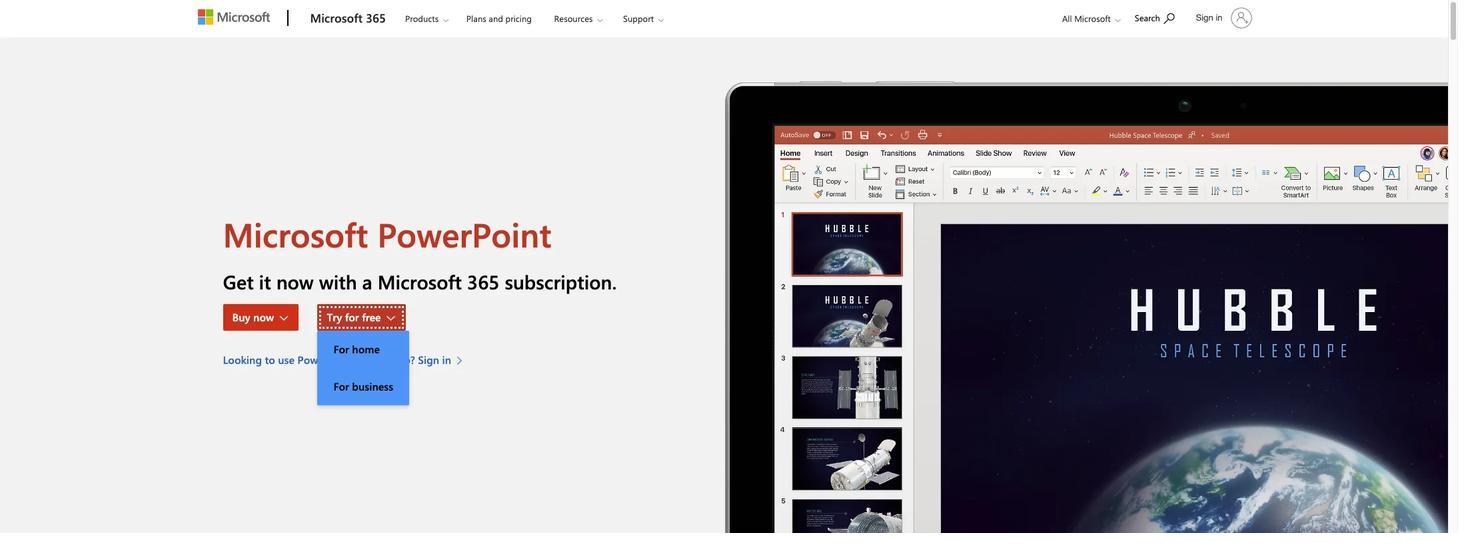 Task type: describe. For each thing, give the bounding box(es) containing it.
products button
[[394, 1, 459, 36]]

home
[[352, 343, 380, 357]]

1 horizontal spatial powerpoint
[[377, 212, 552, 257]]

get it now with a microsoft 365 subscription.
[[223, 270, 617, 295]]

microsoft 365 link
[[304, 1, 393, 37]]

products
[[405, 13, 439, 24]]

Search search field
[[1128, 2, 1188, 32]]

pricing
[[506, 13, 532, 24]]

try for free element
[[318, 332, 409, 406]]

buy
[[232, 311, 250, 325]]

search button
[[1129, 2, 1181, 32]]

resources button
[[543, 1, 614, 36]]

device screen showing a presentation open in powerpoint image
[[724, 37, 1448, 534]]

microsoft powerpoint
[[223, 212, 552, 257]]

try for free
[[327, 311, 381, 325]]

0 vertical spatial 365
[[366, 10, 386, 26]]

free
[[362, 311, 381, 325]]

search
[[1135, 12, 1161, 23]]

powerpoint inside the looking to use powerpoint on the web? sign in 'link'
[[297, 354, 353, 368]]

looking to use powerpoint on the web? sign in
[[223, 354, 451, 368]]

a
[[362, 270, 372, 295]]

for home
[[334, 343, 380, 357]]

web?
[[390, 354, 415, 368]]

support
[[623, 13, 654, 24]]

looking
[[223, 354, 262, 368]]

all
[[1062, 13, 1072, 24]]

sign in link
[[1188, 2, 1258, 34]]

the
[[372, 354, 387, 368]]

1 vertical spatial 365
[[467, 270, 500, 295]]

microsoft 365
[[310, 10, 386, 26]]

try for free button
[[318, 305, 406, 332]]

0 vertical spatial sign
[[1196, 13, 1214, 23]]



Task type: vqa. For each thing, say whether or not it's contained in the screenshot.
Search search box
yes



Task type: locate. For each thing, give the bounding box(es) containing it.
sign right search search field
[[1196, 13, 1214, 23]]

1 for from the top
[[334, 343, 349, 357]]

for business link
[[318, 369, 409, 406]]

sign right web?
[[418, 354, 439, 368]]

for
[[345, 311, 359, 325]]

sign in
[[1196, 13, 1223, 23]]

get
[[223, 270, 254, 295]]

resources
[[554, 13, 593, 24]]

now
[[276, 270, 314, 295], [253, 311, 274, 325]]

it
[[259, 270, 271, 295]]

0 horizontal spatial in
[[442, 354, 451, 368]]

in right search search field
[[1216, 13, 1223, 23]]

microsoft inside dropdown button
[[1075, 13, 1111, 24]]

all microsoft button
[[1052, 1, 1128, 36]]

0 horizontal spatial 365
[[366, 10, 386, 26]]

sign inside 'link'
[[418, 354, 439, 368]]

in inside 'link'
[[442, 354, 451, 368]]

1 vertical spatial in
[[442, 354, 451, 368]]

powerpoint
[[377, 212, 552, 257], [297, 354, 353, 368]]

plans
[[467, 13, 486, 24]]

try
[[327, 311, 342, 325]]

0 horizontal spatial now
[[253, 311, 274, 325]]

for down the looking to use powerpoint on the web? sign in 'link'
[[334, 380, 349, 394]]

0 vertical spatial powerpoint
[[377, 212, 552, 257]]

all microsoft
[[1062, 13, 1111, 24]]

for for for home
[[334, 343, 349, 357]]

now right 'it'
[[276, 270, 314, 295]]

for home link
[[318, 332, 409, 369]]

for business
[[334, 380, 393, 394]]

1 vertical spatial for
[[334, 380, 349, 394]]

sign
[[1196, 13, 1214, 23], [418, 354, 439, 368]]

1 vertical spatial sign
[[418, 354, 439, 368]]

1 vertical spatial powerpoint
[[297, 354, 353, 368]]

365
[[366, 10, 386, 26], [467, 270, 500, 295]]

0 vertical spatial in
[[1216, 13, 1223, 23]]

business
[[352, 380, 393, 394]]

0 vertical spatial for
[[334, 343, 349, 357]]

and
[[489, 13, 503, 24]]

0 horizontal spatial sign
[[418, 354, 439, 368]]

plans and pricing link
[[461, 1, 538, 33]]

buy now
[[232, 311, 274, 325]]

1 horizontal spatial sign
[[1196, 13, 1214, 23]]

use
[[278, 354, 295, 368]]

0 horizontal spatial powerpoint
[[297, 354, 353, 368]]

microsoft image
[[198, 9, 270, 25]]

subscription.
[[505, 270, 617, 295]]

powerpoint left on
[[297, 354, 353, 368]]

for left on
[[334, 343, 349, 357]]

buy now button
[[223, 305, 299, 332]]

powerpoint up get it now with a microsoft 365 subscription.
[[377, 212, 552, 257]]

in
[[1216, 13, 1223, 23], [442, 354, 451, 368]]

on
[[356, 354, 369, 368]]

for for for business
[[334, 380, 349, 394]]

in right web?
[[442, 354, 451, 368]]

1 vertical spatial now
[[253, 311, 274, 325]]

2 for from the top
[[334, 380, 349, 394]]

for
[[334, 343, 349, 357], [334, 380, 349, 394]]

with
[[319, 270, 357, 295]]

microsoft
[[310, 10, 363, 26], [1075, 13, 1111, 24], [223, 212, 368, 257], [378, 270, 462, 295]]

1 horizontal spatial 365
[[467, 270, 500, 295]]

now inside dropdown button
[[253, 311, 274, 325]]

plans and pricing
[[467, 13, 532, 24]]

0 vertical spatial now
[[276, 270, 314, 295]]

1 horizontal spatial in
[[1216, 13, 1223, 23]]

now right buy
[[253, 311, 274, 325]]

looking to use powerpoint on the web? sign in link
[[223, 353, 469, 369]]

support button
[[612, 1, 675, 36]]

1 horizontal spatial now
[[276, 270, 314, 295]]

to
[[265, 354, 275, 368]]



